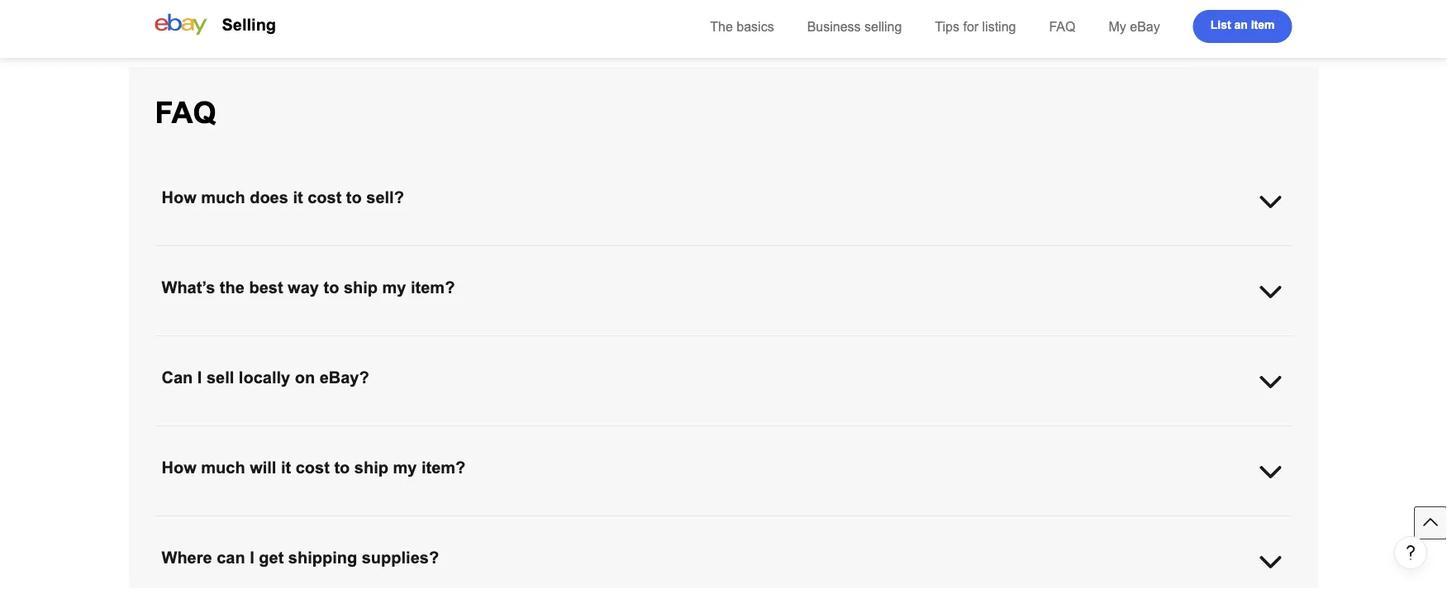 Task type: locate. For each thing, give the bounding box(es) containing it.
1 vertical spatial it
[[281, 459, 291, 477]]

cost right will
[[296, 459, 330, 477]]

tips for listing link
[[935, 19, 1016, 34]]

my ebay
[[1109, 19, 1160, 34]]

shipping up where can i get shipping supplies?
[[279, 517, 322, 530]]

0 vertical spatial item?
[[411, 279, 455, 297]]

2 much from the top
[[201, 459, 245, 477]]

and
[[510, 517, 529, 530]]

selling
[[222, 16, 276, 34]]

0 vertical spatial much
[[201, 188, 245, 207]]

1 horizontal spatial the
[[260, 517, 276, 530]]

1 horizontal spatial can
[[217, 549, 245, 567]]

how for how much will it cost to ship my item?
[[162, 459, 196, 477]]

choose
[[219, 517, 257, 530]]

1 vertical spatial much
[[201, 459, 245, 477]]

0 vertical spatial it
[[293, 188, 303, 207]]

1 vertical spatial for
[[601, 517, 614, 530]]

0 vertical spatial my
[[382, 279, 406, 297]]

1 horizontal spatial for
[[963, 19, 979, 34]]

0 vertical spatial how
[[162, 188, 196, 207]]

the
[[710, 19, 733, 34]]

.
[[780, 517, 783, 530]]

1 horizontal spatial it
[[293, 188, 303, 207]]

0 vertical spatial cost
[[308, 188, 342, 207]]

to up option
[[334, 459, 350, 477]]

1 vertical spatial faq
[[155, 96, 216, 129]]

0 horizontal spatial can
[[198, 517, 216, 530]]

0 horizontal spatial it
[[281, 459, 291, 477]]

get
[[259, 549, 284, 567]]

it for will
[[281, 459, 291, 477]]

0 horizontal spatial i
[[197, 369, 202, 387]]

item?
[[411, 279, 455, 297], [421, 459, 466, 477]]

i left sell
[[197, 369, 202, 387]]

much
[[201, 188, 245, 207], [201, 459, 245, 477]]

my
[[382, 279, 406, 297], [393, 459, 417, 477]]

to
[[346, 188, 362, 207], [324, 279, 339, 297], [334, 459, 350, 477]]

how
[[162, 188, 196, 207], [162, 459, 196, 477]]

0 horizontal spatial the
[[220, 279, 245, 297]]

1 vertical spatial how
[[162, 459, 196, 477]]

where can i get shipping supplies?
[[162, 549, 439, 567]]

ship right "way"
[[344, 279, 378, 297]]

1 vertical spatial can
[[217, 549, 245, 567]]

item
[[1251, 19, 1275, 31]]

1 vertical spatial i
[[250, 549, 254, 567]]

it
[[293, 188, 303, 207], [281, 459, 291, 477]]

for left you.
[[601, 517, 614, 530]]

can for choose
[[198, 517, 216, 530]]

locally
[[239, 369, 290, 387]]

the basics
[[710, 19, 774, 34]]

1 much from the top
[[201, 188, 245, 207]]

you.
[[617, 517, 639, 530]]

can right you
[[198, 517, 216, 530]]

it right will
[[281, 459, 291, 477]]

shipping
[[279, 517, 322, 530], [737, 517, 780, 530], [288, 549, 357, 567]]

for right tips
[[963, 19, 979, 34]]

about
[[705, 517, 734, 530]]

the left best
[[220, 279, 245, 297]]

the right choose
[[260, 517, 276, 530]]

it for does
[[293, 188, 303, 207]]

business selling
[[807, 19, 902, 34]]

cost
[[308, 188, 342, 207], [296, 459, 330, 477]]

1 how from the top
[[162, 188, 196, 207]]

faq link
[[1049, 19, 1076, 34]]

sell
[[207, 369, 234, 387]]

more
[[675, 517, 702, 530]]

much left will
[[201, 459, 245, 477]]

way
[[288, 279, 319, 297]]

what's the best way to ship my item?
[[162, 279, 455, 297]]

to for ship
[[334, 459, 350, 477]]

cost right does at the left top
[[308, 188, 342, 207]]

cost for will
[[296, 459, 330, 477]]

it right does at the left top
[[293, 188, 303, 207]]

2 how from the top
[[162, 459, 196, 477]]

0 vertical spatial to
[[346, 188, 362, 207]]

0 vertical spatial i
[[197, 369, 202, 387]]

the right offers
[[415, 517, 431, 530]]

for
[[963, 19, 979, 34], [601, 517, 614, 530]]

can i sell locally on ebay?
[[162, 369, 369, 387]]

where
[[162, 549, 212, 567]]

2 vertical spatial to
[[334, 459, 350, 477]]

to right "way"
[[324, 279, 339, 297]]

tips for listing
[[935, 19, 1016, 34]]

much left does at the left top
[[201, 188, 245, 207]]

can down choose
[[217, 549, 245, 567]]

1 vertical spatial item?
[[421, 459, 466, 477]]

shipping right about
[[737, 517, 780, 530]]

to left sell?
[[346, 188, 362, 207]]

1 vertical spatial cost
[[296, 459, 330, 477]]

the basics link
[[710, 19, 774, 34]]

ship
[[344, 279, 378, 297], [354, 459, 388, 477]]

ship up that on the left
[[354, 459, 388, 477]]

can
[[198, 517, 216, 530], [217, 549, 245, 567]]

the
[[220, 279, 245, 297], [260, 517, 276, 530], [415, 517, 431, 530]]

1 horizontal spatial faq
[[1049, 19, 1076, 34]]

that
[[360, 517, 380, 530]]

0 vertical spatial can
[[198, 517, 216, 530]]

faq
[[1049, 19, 1076, 34], [155, 96, 216, 129]]

basics
[[737, 19, 774, 34]]

will
[[250, 459, 276, 477]]

i left get
[[250, 549, 254, 567]]

does
[[250, 188, 288, 207]]

shipping down option
[[288, 549, 357, 567]]

i
[[197, 369, 202, 387], [250, 549, 254, 567]]



Task type: vqa. For each thing, say whether or not it's contained in the screenshot.
I
yes



Task type: describe. For each thing, give the bounding box(es) containing it.
ebay?
[[320, 369, 369, 387]]

business
[[807, 19, 861, 34]]

best
[[249, 279, 283, 297]]

list
[[1211, 19, 1231, 31]]

list an item
[[1211, 19, 1275, 31]]

to for sell?
[[346, 188, 362, 207]]

sell?
[[366, 188, 404, 207]]

can
[[162, 369, 193, 387]]

0 vertical spatial ship
[[344, 279, 378, 297]]

listing
[[982, 19, 1016, 34]]

how much will it cost to ship my item?
[[162, 459, 466, 477]]

you can choose the shipping option that offers the greatest value and convenience for you. learn more about shipping .
[[175, 517, 783, 530]]

much for will
[[201, 459, 245, 477]]

ebay
[[1130, 19, 1160, 34]]

greatest
[[434, 517, 476, 530]]

how for how much does it cost to sell?
[[162, 188, 196, 207]]

learn more about shipping link
[[642, 517, 780, 530]]

help, opens dialogs image
[[1403, 544, 1419, 561]]

learn
[[642, 517, 672, 530]]

value
[[479, 517, 507, 530]]

shipping for option
[[279, 517, 322, 530]]

convenience
[[532, 517, 597, 530]]

1 horizontal spatial i
[[250, 549, 254, 567]]

1 vertical spatial ship
[[354, 459, 388, 477]]

1 vertical spatial to
[[324, 279, 339, 297]]

business selling link
[[807, 19, 902, 34]]

my ebay link
[[1109, 19, 1160, 34]]

supplies?
[[362, 549, 439, 567]]

how much does it cost to sell?
[[162, 188, 404, 207]]

what's
[[162, 279, 215, 297]]

an
[[1234, 19, 1248, 31]]

can for i
[[217, 549, 245, 567]]

offers
[[383, 517, 412, 530]]

list an item link
[[1193, 10, 1292, 43]]

0 horizontal spatial faq
[[155, 96, 216, 129]]

tips
[[935, 19, 960, 34]]

you
[[175, 517, 194, 530]]

my
[[1109, 19, 1126, 34]]

shipping for supplies?
[[288, 549, 357, 567]]

cost for does
[[308, 188, 342, 207]]

1 vertical spatial my
[[393, 459, 417, 477]]

much for does
[[201, 188, 245, 207]]

2 horizontal spatial the
[[415, 517, 431, 530]]

on
[[295, 369, 315, 387]]

0 horizontal spatial for
[[601, 517, 614, 530]]

0 vertical spatial faq
[[1049, 19, 1076, 34]]

selling
[[865, 19, 902, 34]]

0 vertical spatial for
[[963, 19, 979, 34]]

option
[[326, 517, 357, 530]]



